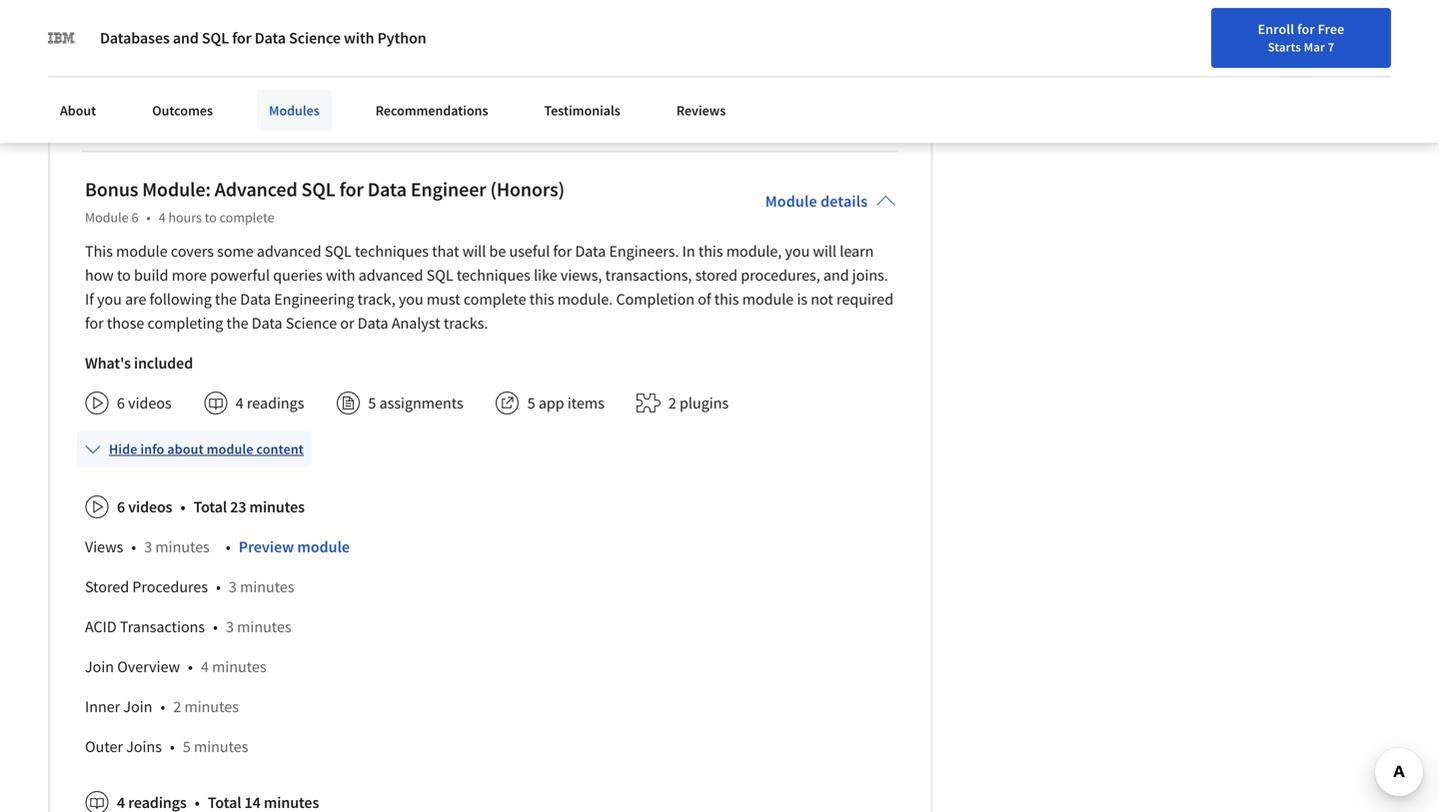 Task type: vqa. For each thing, say whether or not it's contained in the screenshot.
right 60
no



Task type: locate. For each thing, give the bounding box(es) containing it.
0 vertical spatial join
[[1351, 25, 1378, 43]]

analyst
[[392, 313, 441, 333]]

free inside the enroll for free starts mar 7
[[1318, 20, 1345, 38]]

1 horizontal spatial 5
[[368, 393, 376, 413]]

6 up views
[[117, 497, 125, 517]]

• down acid transactions • 3 minutes
[[188, 657, 193, 677]]

23
[[230, 497, 246, 517]]

2 vertical spatial join
[[123, 697, 152, 717]]

1 vertical spatial 2
[[173, 697, 181, 717]]

6 down bonus
[[131, 208, 138, 226]]

build
[[134, 265, 168, 285]]

views • 3 minutes
[[85, 537, 210, 557]]

0 horizontal spatial 5
[[183, 737, 191, 757]]

following
[[150, 289, 212, 309]]

0 vertical spatial 2
[[669, 393, 677, 413]]

0 horizontal spatial to
[[117, 265, 131, 285]]

1 vertical spatial the
[[226, 313, 249, 333]]

what's
[[85, 353, 131, 373]]

1 horizontal spatial will
[[813, 241, 837, 261]]

join for free
[[1351, 25, 1428, 43]]

0 vertical spatial 3
[[144, 537, 152, 557]]

science down engineering
[[286, 313, 337, 333]]

0 horizontal spatial join
[[85, 657, 114, 677]]

1 vertical spatial 6
[[117, 393, 125, 413]]

complete
[[220, 208, 274, 226], [464, 289, 526, 309]]

readings
[[247, 393, 304, 413]]

0 vertical spatial science
[[289, 28, 341, 48]]

with left real at the top left
[[344, 28, 374, 48]]

complete down "advanced"
[[220, 208, 274, 226]]

1 vertical spatial in
[[682, 241, 695, 261]]

1 vertical spatial to
[[117, 265, 131, 285]]

techniques up track,
[[355, 241, 429, 261]]

and inside this module covers some advanced sql techniques that will be useful for data engineers. in this module, you will learn how to build more powerful queries with advanced sql techniques like views, transactions, stored procedures, and joins. if you are following the data engineering track, you must complete this module. completion of this module is not required for those completing the data science or data analyst tracks.
[[824, 265, 849, 285]]

1 horizontal spatial 4
[[201, 657, 209, 677]]

0 vertical spatial 6
[[131, 208, 138, 226]]

videos down what's included in the top of the page
[[128, 393, 172, 413]]

sql up database
[[202, 28, 229, 48]]

6
[[131, 208, 138, 226], [117, 393, 125, 413], [117, 497, 125, 517]]

0 horizontal spatial module
[[85, 208, 129, 226]]

0 horizontal spatial complete
[[220, 208, 274, 226]]

1 horizontal spatial to
[[205, 208, 217, 226]]

tracks.
[[444, 313, 488, 333]]

1 vertical spatial with
[[326, 265, 355, 285]]

2 vertical spatial 3
[[226, 617, 234, 637]]

in right log
[[1322, 23, 1334, 41]]

1 horizontal spatial free
[[1401, 25, 1428, 43]]

1 vertical spatial and
[[824, 265, 849, 285]]

1 horizontal spatial techniques
[[457, 265, 531, 285]]

outer joins • 5 minutes
[[85, 737, 248, 757]]

2
[[669, 393, 677, 413], [173, 697, 181, 717]]

overview
[[117, 657, 180, 677]]

recommendations link
[[364, 90, 500, 131]]

to right the hours
[[205, 208, 217, 226]]

querying up using
[[310, 45, 371, 65]]

preview module link
[[239, 537, 350, 557]]

2 will from the left
[[813, 241, 837, 261]]

for down if
[[85, 313, 104, 333]]

and up not
[[824, 265, 849, 285]]

views,
[[561, 265, 602, 285]]

data down the "powerful" in the top of the page
[[240, 289, 271, 309]]

0 vertical spatial videos
[[128, 393, 172, 413]]

1 vertical spatial 4
[[236, 393, 244, 413]]

2 horizontal spatial you
[[785, 241, 810, 261]]

in inside this module covers some advanced sql techniques that will be useful for data engineers. in this module, you will learn how to build more powerful queries with advanced sql techniques like views, transactions, stored procedures, and joins. if you are following the data engineering track, you must complete this module. completion of this module is not required for those completing the data science or data analyst tracks.
[[682, 241, 695, 261]]

free
[[1318, 20, 1345, 38], [1401, 25, 1428, 43]]

will left learn
[[813, 241, 837, 261]]

0 horizontal spatial you
[[97, 289, 122, 309]]

data inside bonus module: advanced sql for data engineer (honors) module 6 • 4 hours to complete
[[368, 177, 407, 202]]

to right how
[[117, 265, 131, 285]]

you
[[785, 241, 810, 261], [97, 289, 122, 309], [399, 289, 424, 309]]

6 videos up views • 3 minutes
[[117, 497, 172, 517]]

1 vertical spatial advanced
[[359, 265, 423, 285]]

• inside bonus module: advanced sql for data engineer (honors) module 6 • 4 hours to complete
[[146, 208, 151, 226]]

if
[[85, 289, 94, 309]]

1 horizontal spatial in
[[1322, 23, 1334, 41]]

videos up views • 3 minutes
[[128, 497, 172, 517]]

1 horizontal spatial 2
[[669, 393, 677, 413]]

0 horizontal spatial in
[[682, 241, 695, 261]]

techniques down the be
[[457, 265, 531, 285]]

free inside join for free link
[[1401, 25, 1428, 43]]

in
[[1322, 23, 1334, 41], [682, 241, 695, 261]]

for up mar
[[1298, 20, 1315, 38]]

4 left the hours
[[159, 208, 166, 226]]

be
[[489, 241, 506, 261]]

minutes
[[460, 85, 515, 105], [249, 497, 305, 517], [155, 537, 210, 557], [240, 577, 294, 597], [237, 617, 292, 637], [212, 657, 266, 677], [184, 697, 239, 717], [194, 737, 248, 757]]

log in
[[1298, 23, 1334, 41]]

module right preview
[[297, 537, 350, 557]]

• total 23 minutes
[[180, 497, 305, 517]]

module left details
[[765, 191, 817, 211]]

1 vertical spatial complete
[[464, 289, 526, 309]]

testimonials
[[544, 101, 621, 119]]

1 vertical spatial querying
[[272, 85, 334, 105]]

1 vertical spatial 6 videos
[[117, 497, 172, 517]]

data right lab:
[[255, 28, 286, 48]]

module right about
[[207, 440, 254, 458]]

6 inside bonus module: advanced sql for data engineer (honors) module 6 • 4 hours to complete
[[131, 208, 138, 226]]

3 down the stored procedures • 3 minutes
[[226, 617, 234, 637]]

5 left assignments
[[368, 393, 376, 413]]

in up stored
[[682, 241, 695, 261]]

enroll for free starts mar 7
[[1258, 20, 1345, 55]]

science up using
[[289, 28, 341, 48]]

0 vertical spatial with
[[344, 28, 374, 48]]

querying
[[310, 45, 371, 65], [272, 85, 334, 105]]

data down engineering
[[252, 313, 283, 333]]

1 horizontal spatial join
[[123, 697, 152, 717]]

1 vertical spatial techniques
[[457, 265, 531, 285]]

completion
[[616, 289, 695, 309]]

hide info about module content button
[[77, 431, 312, 467]]

4 down acid transactions • 3 minutes
[[201, 657, 209, 677]]

• left total
[[180, 497, 186, 517]]

1 horizontal spatial and
[[824, 265, 849, 285]]

2 vertical spatial 4
[[201, 657, 209, 677]]

advanced
[[257, 241, 322, 261], [359, 265, 423, 285]]

30 minutes
[[441, 85, 515, 105]]

join for join overview • 4 minutes
[[85, 657, 114, 677]]

join right 7
[[1351, 25, 1378, 43]]

0 horizontal spatial 2
[[173, 697, 181, 717]]

sql up must on the top left of page
[[427, 265, 453, 285]]

module down bonus
[[85, 208, 129, 226]]

• left the hours
[[146, 208, 151, 226]]

5 for 5 app items
[[528, 393, 535, 413]]

free right 7
[[1401, 25, 1428, 43]]

complete up tracks.
[[464, 289, 526, 309]]

joins
[[126, 737, 162, 757]]

hide info about module content
[[109, 440, 304, 458]]

6 videos inside the hide info about module content region
[[117, 497, 172, 517]]

1 horizontal spatial module
[[765, 191, 817, 211]]

module details
[[765, 191, 868, 211]]

you up procedures,
[[785, 241, 810, 261]]

advanced up queries
[[257, 241, 322, 261]]

lab:
[[221, 45, 250, 65]]

2 videos from the top
[[128, 497, 172, 517]]

1 vertical spatial 3
[[229, 577, 237, 597]]

join down acid
[[85, 657, 114, 677]]

3
[[144, 537, 152, 557], [229, 577, 237, 597], [226, 617, 234, 637]]

2 horizontal spatial 5
[[528, 393, 535, 413]]

info
[[140, 440, 164, 458]]

0 horizontal spatial and
[[173, 28, 199, 48]]

log in link
[[1288, 20, 1344, 44]]

this down like
[[530, 289, 554, 309]]

reviews
[[677, 101, 726, 119]]

outcomes
[[152, 101, 213, 119]]

0 vertical spatial to
[[205, 208, 217, 226]]

join
[[1351, 25, 1378, 43], [85, 657, 114, 677], [123, 697, 152, 717]]

1 horizontal spatial you
[[399, 289, 424, 309]]

• right views
[[131, 537, 136, 557]]

2 left the plugins
[[669, 393, 677, 413]]

6 videos
[[117, 393, 172, 413], [117, 497, 172, 517]]

not
[[811, 289, 834, 309]]

• down the stored procedures • 3 minutes
[[213, 617, 218, 637]]

queries
[[273, 265, 323, 285]]

science
[[289, 28, 341, 48], [286, 313, 337, 333]]

3 right views
[[144, 537, 152, 557]]

data left engineer
[[368, 177, 407, 202]]

required
[[837, 289, 894, 309]]

to inside bonus module: advanced sql for data engineer (honors) module 6 • 4 hours to complete
[[205, 208, 217, 226]]

you right if
[[97, 289, 122, 309]]

will left the be
[[463, 241, 486, 261]]

6 down what's
[[117, 393, 125, 413]]

1 vertical spatial join
[[85, 657, 114, 677]]

for down using
[[339, 177, 364, 202]]

using
[[337, 85, 373, 105]]

techniques
[[355, 241, 429, 261], [457, 265, 531, 285]]

5 assignments
[[368, 393, 464, 413]]

5 left app at the left of page
[[528, 393, 535, 413]]

30
[[441, 85, 457, 105]]

1 horizontal spatial complete
[[464, 289, 526, 309]]

those
[[107, 313, 144, 333]]

sql right "advanced"
[[301, 177, 336, 202]]

0 vertical spatial 6 videos
[[117, 393, 172, 413]]

free for join for free
[[1401, 25, 1428, 43]]

1 6 videos from the top
[[117, 393, 172, 413]]

querying down '(optional)hands-on lab: practice querying real world datasets'
[[272, 85, 334, 105]]

join right inner
[[123, 697, 152, 717]]

2 6 videos from the top
[[117, 497, 172, 517]]

about
[[60, 101, 96, 119]]

free up 7
[[1318, 20, 1345, 38]]

0 horizontal spatial techniques
[[355, 241, 429, 261]]

videos
[[128, 393, 172, 413], [128, 497, 172, 517]]

0 vertical spatial 4
[[159, 208, 166, 226]]

0 vertical spatial advanced
[[257, 241, 322, 261]]

the
[[215, 289, 237, 309], [226, 313, 249, 333]]

module
[[116, 241, 168, 261], [742, 289, 794, 309], [207, 440, 254, 458], [297, 537, 350, 557]]

0 vertical spatial the
[[215, 289, 237, 309]]

advanced up track,
[[359, 265, 423, 285]]

3 up acid transactions • 3 minutes
[[229, 577, 237, 597]]

acid
[[85, 617, 117, 637]]

testimonials link
[[532, 90, 633, 131]]

videos inside the hide info about module content region
[[128, 497, 172, 517]]

and left on
[[173, 28, 199, 48]]

2 down join overview • 4 minutes
[[173, 697, 181, 717]]

1 vertical spatial science
[[286, 313, 337, 333]]

6 videos down what's included in the top of the page
[[117, 393, 172, 413]]

data
[[255, 28, 286, 48], [368, 177, 407, 202], [575, 241, 606, 261], [240, 289, 271, 309], [252, 313, 283, 333], [358, 313, 388, 333]]

0 vertical spatial complete
[[220, 208, 274, 226]]

0 horizontal spatial will
[[463, 241, 486, 261]]

0 horizontal spatial free
[[1318, 20, 1345, 38]]

• left preview
[[226, 537, 231, 557]]

(optional)hands-on lab: practice querying real world datasets
[[85, 45, 507, 65]]

2 vertical spatial 6
[[117, 497, 125, 517]]

for up like
[[553, 241, 572, 261]]

• preview module
[[226, 537, 350, 557]]

3 for transactions
[[226, 617, 234, 637]]

about
[[167, 440, 204, 458]]

2 horizontal spatial join
[[1351, 25, 1378, 43]]

None search field
[[285, 12, 615, 52]]

4 left readings
[[236, 393, 244, 413]]

5 right joins
[[183, 737, 191, 757]]

you up analyst
[[399, 289, 424, 309]]

0 horizontal spatial 4
[[159, 208, 166, 226]]

with up engineering
[[326, 265, 355, 285]]

acid transactions • 3 minutes
[[85, 617, 292, 637]]

1 vertical spatial videos
[[128, 497, 172, 517]]

• right procedures
[[216, 577, 221, 597]]

• right joins
[[170, 737, 175, 757]]



Task type: describe. For each thing, give the bounding box(es) containing it.
6 inside the hide info about module content region
[[117, 497, 125, 517]]

this up stored
[[699, 241, 723, 261]]

hide info about module content region
[[85, 479, 896, 813]]

5 for 5 assignments
[[368, 393, 376, 413]]

4 inside bonus module: advanced sql for data engineer (honors) module 6 • 4 hours to complete
[[159, 208, 166, 226]]

assignments
[[379, 393, 464, 413]]

stored
[[85, 577, 129, 597]]

content
[[256, 440, 304, 458]]

for right on
[[232, 28, 252, 48]]

about link
[[48, 90, 108, 131]]

5 app items
[[528, 393, 605, 413]]

plugins
[[680, 393, 729, 413]]

inner
[[85, 697, 120, 717]]

0 horizontal spatial advanced
[[257, 241, 322, 261]]

your
[[1181, 23, 1208, 41]]

0 vertical spatial in
[[1322, 23, 1334, 41]]

free for enroll for free starts mar 7
[[1318, 20, 1345, 38]]

1 will from the left
[[463, 241, 486, 261]]

module down procedures,
[[742, 289, 794, 309]]

hours
[[168, 208, 202, 226]]

views
[[85, 537, 123, 557]]

find your new career link
[[1143, 20, 1288, 45]]

coursera image
[[24, 16, 151, 48]]

outer
[[85, 737, 123, 757]]

mar
[[1304, 39, 1325, 55]]

sql down bonus module: advanced sql for data engineer (honors) module 6 • 4 hours to complete at the top of the page
[[325, 241, 352, 261]]

science inside this module covers some advanced sql techniques that will be useful for data engineers. in this module, you will learn how to build more powerful queries with advanced sql techniques like views, transactions, stored procedures, and joins. if you are following the data engineering track, you must complete this module. completion of this module is not required for those completing the data science or data analyst tracks.
[[286, 313, 337, 333]]

0 vertical spatial querying
[[310, 45, 371, 65]]

databases and sql for data science with python
[[100, 28, 427, 48]]

2 inside the hide info about module content region
[[173, 697, 181, 717]]

more
[[172, 265, 207, 285]]

bonus module: advanced sql for data engineer (honors) module 6 • 4 hours to complete
[[85, 177, 565, 226]]

module up build
[[116, 241, 168, 261]]

useful
[[509, 241, 550, 261]]

5 inside the hide info about module content region
[[183, 737, 191, 757]]

that
[[432, 241, 459, 261]]

0 vertical spatial techniques
[[355, 241, 429, 261]]

this right "of"
[[715, 289, 739, 309]]

assignment:
[[121, 85, 204, 105]]

for inside bonus module: advanced sql for data engineer (honors) module 6 • 4 hours to complete
[[339, 177, 364, 202]]

real
[[375, 45, 403, 65]]

7
[[1328, 39, 1335, 55]]

data down track,
[[358, 313, 388, 333]]

procedures
[[132, 577, 208, 597]]

module inside dropdown button
[[207, 440, 254, 458]]

module.
[[558, 289, 613, 309]]

2 horizontal spatial 4
[[236, 393, 244, 413]]

is
[[797, 289, 808, 309]]

track,
[[358, 289, 396, 309]]

module:
[[142, 177, 211, 202]]

learn
[[840, 241, 874, 261]]

starts
[[1268, 39, 1301, 55]]

info about module content element
[[77, 423, 896, 813]]

inner join • 2 minutes
[[85, 697, 239, 717]]

complete inside bonus module: advanced sql for data engineer (honors) module 6 • 4 hours to complete
[[220, 208, 274, 226]]

find your new career
[[1153, 23, 1278, 41]]

data up 'views,'
[[575, 241, 606, 261]]

with inside this module covers some advanced sql techniques that will be useful for data engineers. in this module, you will learn how to build more powerful queries with advanced sql techniques like views, transactions, stored procedures, and joins. if you are following the data engineering track, you must complete this module. completion of this module is not required for those completing the data science or data analyst tracks.
[[326, 265, 355, 285]]

• up 'outer joins • 5 minutes'
[[160, 697, 165, 717]]

module,
[[727, 241, 782, 261]]

complete inside this module covers some advanced sql techniques that will be useful for data engineers. in this module, you will learn how to build more powerful queries with advanced sql techniques like views, transactions, stored procedures, and joins. if you are following the data engineering track, you must complete this module. completion of this module is not required for those completing the data science or data analyst tracks.
[[464, 289, 526, 309]]

database
[[207, 85, 269, 105]]

completing
[[148, 313, 223, 333]]

outcomes link
[[140, 90, 225, 131]]

recommendations
[[376, 101, 488, 119]]

joins.
[[853, 265, 889, 285]]

modules
[[269, 101, 320, 119]]

engineer
[[411, 177, 486, 202]]

join for free link
[[1346, 15, 1434, 53]]

are
[[125, 289, 146, 309]]

stored
[[695, 265, 738, 285]]

for right 7
[[1380, 25, 1398, 43]]

join for join for free
[[1351, 25, 1378, 43]]

of
[[698, 289, 711, 309]]

transactions,
[[605, 265, 692, 285]]

4 inside the hide info about module content region
[[201, 657, 209, 677]]

procedures,
[[741, 265, 820, 285]]

to inside this module covers some advanced sql techniques that will be useful for data engineers. in this module, you will learn how to build more powerful queries with advanced sql techniques like views, transactions, stored procedures, and joins. if you are following the data engineering track, you must complete this module. completion of this module is not required for those completing the data science or data analyst tracks.
[[117, 265, 131, 285]]

sql inside bonus module: advanced sql for data engineer (honors) module 6 • 4 hours to complete
[[301, 177, 336, 202]]

details
[[821, 191, 868, 211]]

datasets
[[450, 45, 507, 65]]

world
[[407, 45, 446, 65]]

0 vertical spatial and
[[173, 28, 199, 48]]

reviews link
[[665, 90, 738, 131]]

module inside bonus module: advanced sql for data engineer (honors) module 6 • 4 hours to complete
[[85, 208, 129, 226]]

items
[[568, 393, 605, 413]]

hide
[[109, 440, 137, 458]]

1 horizontal spatial advanced
[[359, 265, 423, 285]]

for inside the enroll for free starts mar 7
[[1298, 20, 1315, 38]]

on
[[201, 45, 218, 65]]

included
[[134, 353, 193, 373]]

advanced
[[215, 177, 298, 202]]

preview
[[239, 537, 294, 557]]

how
[[85, 265, 114, 285]]

module inside region
[[297, 537, 350, 557]]

what's included
[[85, 353, 193, 373]]

databases
[[100, 28, 170, 48]]

join overview • 4 minutes
[[85, 657, 266, 677]]

4 readings
[[236, 393, 304, 413]]

enroll
[[1258, 20, 1295, 38]]

bonus
[[85, 177, 138, 202]]

ibm image
[[48, 24, 76, 52]]

new
[[1211, 23, 1237, 41]]

this module covers some advanced sql techniques that will be useful for data engineers. in this module, you will learn how to build more powerful queries with advanced sql techniques like views, transactions, stored procedures, and joins. if you are following the data engineering track, you must complete this module. completion of this module is not required for those completing the data science or data analyst tracks.
[[85, 241, 894, 333]]

app
[[539, 393, 564, 413]]

total
[[194, 497, 227, 517]]

3 for procedures
[[229, 577, 237, 597]]

final
[[85, 85, 118, 105]]

log
[[1298, 23, 1319, 41]]

sqlite
[[376, 85, 420, 105]]

2 plugins
[[669, 393, 729, 413]]

or
[[340, 313, 354, 333]]

like
[[534, 265, 557, 285]]

modules link
[[257, 90, 332, 131]]

1 videos from the top
[[128, 393, 172, 413]]



